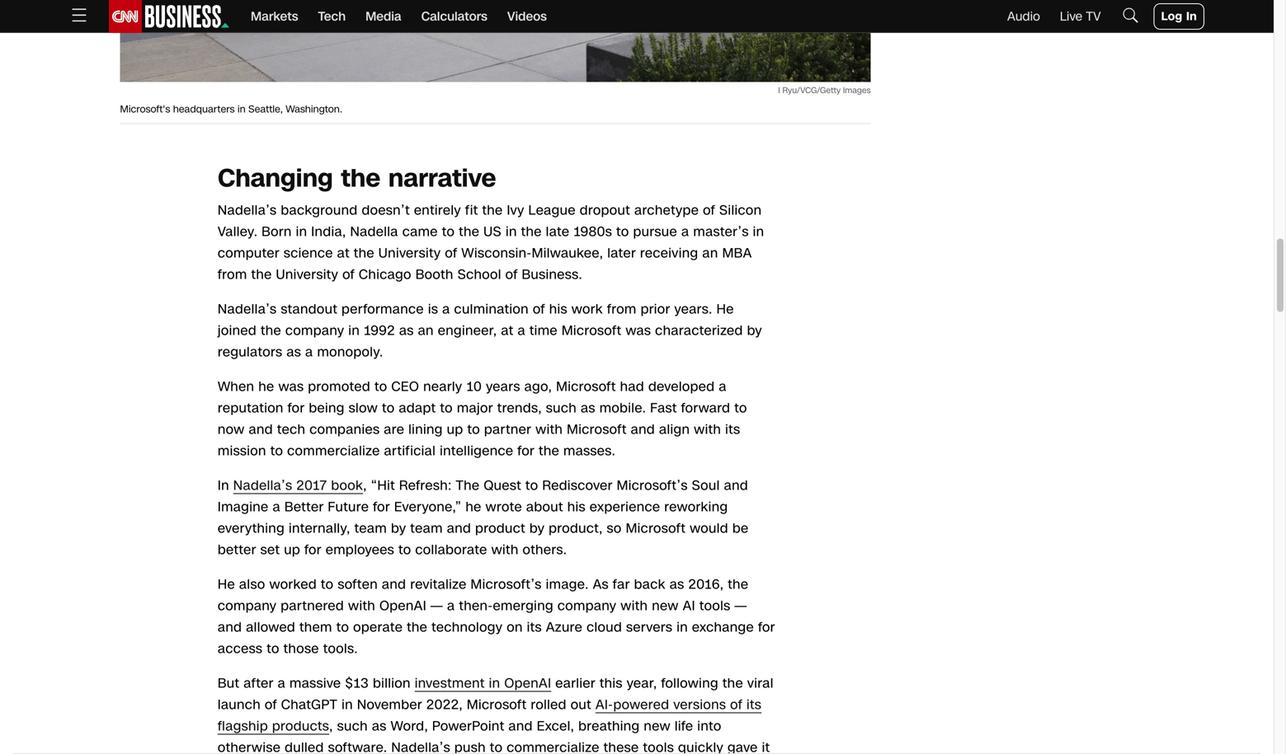 Task type: describe. For each thing, give the bounding box(es) containing it.
out
[[571, 697, 592, 715]]

mobile.
[[600, 400, 646, 418]]

with down forward
[[694, 421, 721, 440]]

microsoft's for then-
[[471, 576, 542, 595]]

up inside when he was promoted to ceo nearly 10 years ago, microsoft had developed a reputation for being slow to adapt to major trends, such as mobile. fast forward to now and tech companies are lining up to partner with microsoft and align with its mission to commercialize artificial intelligence for the masses.
[[447, 421, 463, 440]]

years
[[486, 378, 520, 397]]

microsoft up mobile. on the bottom of the page
[[556, 378, 616, 397]]

a inside changing the narrative nadella's background doesn't entirely fit the ivy league dropout archetype of silicon valley. born in india, nadella came to the us in the late 1980s to pursue a master's in computer science at the university of wisconsin-milwaukee, later receiving an mba from the university of chicago booth school of business.
[[681, 223, 689, 242]]

lining
[[409, 421, 443, 440]]

to down entirely
[[442, 223, 455, 242]]

and down reputation
[[249, 421, 273, 440]]

$13
[[345, 675, 369, 694]]

log
[[1161, 8, 1183, 24]]

markets
[[251, 8, 298, 25]]

nadella
[[350, 223, 398, 242]]

new inside he also worked to soften and revitalize microsoft's image. as far back as 2016, the company partnered with openai — a then-emerging company with new ai tools — and allowed them to operate the technology on its azure cloud servers in exchange for access to those tools.
[[652, 598, 679, 616]]

ai
[[683, 598, 695, 616]]

to left ceo in the bottom of the page
[[375, 378, 387, 397]]

dulled
[[285, 739, 324, 755]]

i
[[778, 85, 780, 96]]

launch
[[218, 697, 261, 715]]

booth
[[416, 266, 454, 284]]

nadella's up imagine
[[233, 477, 292, 496]]

product
[[475, 520, 526, 539]]

2017
[[296, 477, 327, 496]]

standout
[[281, 301, 338, 319]]

set
[[260, 541, 280, 560]]

, for "hit
[[363, 477, 367, 496]]

2 — from the left
[[735, 598, 747, 616]]

commercialize inside when he was promoted to ceo nearly 10 years ago, microsoft had developed a reputation for being slow to adapt to major trends, such as mobile. fast forward to now and tech companies are lining up to partner with microsoft and align with its mission to commercialize artificial intelligence for the masses.
[[287, 442, 380, 461]]

better
[[218, 541, 256, 560]]

developed
[[649, 378, 715, 397]]

school
[[458, 266, 501, 284]]

entirely
[[414, 202, 461, 220]]

the
[[456, 477, 480, 496]]

changing the narrative nadella's background doesn't entirely fit the ivy league dropout archetype of silicon valley. born in india, nadella came to the us in the late 1980s to pursue a master's in computer science at the university of wisconsin-milwaukee, later receiving an mba from the university of chicago booth school of business.
[[218, 161, 764, 284]]

headquarters
[[173, 102, 235, 117]]

to down allowed
[[267, 640, 279, 659]]

with down the soften
[[348, 598, 375, 616]]

for up tech
[[288, 400, 305, 418]]

otherwise
[[218, 739, 281, 755]]

the down fit
[[459, 223, 480, 242]]

far
[[613, 576, 630, 595]]

with down trends, at bottom left
[[536, 421, 563, 440]]

rediscover
[[542, 477, 613, 496]]

chicago
[[359, 266, 412, 284]]

live tv
[[1060, 8, 1101, 25]]

of inside earlier this year, following the viral launch of chatgpt in november 2022, microsoft rolled out
[[265, 697, 277, 715]]

came
[[402, 223, 438, 242]]

book
[[331, 477, 363, 496]]

for down the partner
[[518, 442, 535, 461]]

1 team from the left
[[354, 520, 387, 539]]

tv
[[1086, 8, 1101, 25]]

wrote
[[486, 499, 522, 517]]

nadella's 2017 book link
[[233, 477, 363, 496]]

about
[[526, 499, 563, 517]]

, such as word, powerpoint and excel, breathing new life into otherwise dulled software. nadella's push to commercialize these tools quickly gave i
[[218, 718, 770, 755]]

in up ai-powered versions of its flagship products
[[489, 675, 500, 694]]

1992
[[364, 322, 395, 341]]

of up master's
[[703, 202, 715, 220]]

and right the soften
[[382, 576, 406, 595]]

live tv link
[[1060, 8, 1101, 25]]

then-
[[459, 598, 493, 616]]

companies
[[310, 421, 380, 440]]

by inside nadella's standout performance is a culmination of his work from prior years. he joined the company in 1992 as an engineer, at a time microsoft was characterized by regulators as a monopoly.
[[747, 322, 762, 341]]

fast
[[650, 400, 677, 418]]

life
[[675, 718, 693, 737]]

gave
[[728, 739, 758, 755]]

and up access
[[218, 619, 242, 638]]

chatgpt
[[281, 697, 338, 715]]

the right the 'operate'
[[407, 619, 428, 638]]

nadella's inside changing the narrative nadella's background doesn't entirely fit the ivy league dropout archetype of silicon valley. born in india, nadella came to the us in the late 1980s to pursue a master's in computer science at the university of wisconsin-milwaukee, later receiving an mba from the university of chicago booth school of business.
[[218, 202, 277, 220]]

but after a massive $13 billion investment in openai
[[218, 675, 551, 694]]

reputation
[[218, 400, 284, 418]]

massive
[[290, 675, 341, 694]]

computer
[[218, 244, 280, 263]]

product,
[[549, 520, 603, 539]]

its inside he also worked to soften and revitalize microsoft's image. as far back as 2016, the company partnered with openai — a then-emerging company with new ai tools — and allowed them to operate the technology on its azure cloud servers in exchange for access to those tools.
[[527, 619, 542, 638]]

the down computer in the top of the page
[[251, 266, 272, 284]]

a inside , "hit refresh: the quest to rediscover microsoft's soul and imagine a better future for everyone," he wrote about his experience reworking everything internally, team by team and product by product, so microsoft would be better set up for employees to collaborate with others.
[[273, 499, 281, 517]]

changing
[[218, 161, 333, 196]]

to right employees
[[398, 541, 411, 560]]

november
[[357, 697, 422, 715]]

of inside ai-powered versions of its flagship products
[[730, 697, 743, 715]]

of inside nadella's standout performance is a culmination of his work from prior years. he joined the company in 1992 as an engineer, at a time microsoft was characterized by regulators as a monopoly.
[[533, 301, 545, 319]]

internally,
[[289, 520, 350, 539]]

2016,
[[688, 576, 724, 595]]

an inside changing the narrative nadella's background doesn't entirely fit the ivy league dropout archetype of silicon valley. born in india, nadella came to the us in the late 1980s to pursue a master's in computer science at the university of wisconsin-milwaukee, later receiving an mba from the university of chicago booth school of business.
[[702, 244, 718, 263]]

born
[[262, 223, 292, 242]]

in inside 'log in' link
[[1186, 8, 1197, 24]]

so
[[607, 520, 622, 539]]

image.
[[546, 576, 589, 595]]

a left monopoly.
[[305, 343, 313, 362]]

2022,
[[426, 697, 463, 715]]

a inside he also worked to soften and revitalize microsoft's image. as far back as 2016, the company partnered with openai — a then-emerging company with new ai tools — and allowed them to operate the technology on its azure cloud servers in exchange for access to those tools.
[[447, 598, 455, 616]]

to up are
[[382, 400, 395, 418]]

10
[[466, 378, 482, 397]]

for down "hit
[[373, 499, 390, 517]]

in down silicon
[[753, 223, 764, 242]]

to down major
[[467, 421, 480, 440]]

in inside nadella's standout performance is a culmination of his work from prior years. he joined the company in 1992 as an engineer, at a time microsoft was characterized by regulators as a monopoly.
[[348, 322, 360, 341]]

of up booth
[[445, 244, 457, 263]]

with down far on the bottom
[[621, 598, 648, 616]]

pursue
[[633, 223, 677, 242]]

for down internally,
[[304, 541, 322, 560]]

engineer,
[[438, 322, 497, 341]]

a right after
[[278, 675, 286, 694]]

0 horizontal spatial by
[[391, 520, 406, 539]]

the up doesn't
[[341, 161, 381, 196]]

excel,
[[537, 718, 574, 737]]

as right regulators
[[287, 343, 301, 362]]

of left chicago
[[342, 266, 355, 284]]

media link
[[366, 0, 401, 33]]

from inside changing the narrative nadella's background doesn't entirely fit the ivy league dropout archetype of silicon valley. born in india, nadella came to the us in the late 1980s to pursue a master's in computer science at the university of wisconsin-milwaukee, later receiving an mba from the university of chicago booth school of business.
[[218, 266, 247, 284]]

he inside when he was promoted to ceo nearly 10 years ago, microsoft had developed a reputation for being slow to adapt to major trends, such as mobile. fast forward to now and tech companies are lining up to partner with microsoft and align with its mission to commercialize artificial intelligence for the masses.
[[258, 378, 274, 397]]

the down nadella
[[354, 244, 374, 263]]

to down nearly
[[440, 400, 453, 418]]

open menu icon image
[[69, 5, 89, 25]]

the right 2016,
[[728, 576, 749, 595]]

a left time
[[518, 322, 526, 341]]

slow
[[349, 400, 378, 418]]

microsoft inside , "hit refresh: the quest to rediscover microsoft's soul and imagine a better future for everyone," he wrote about his experience reworking everything internally, team by team and product by product, so microsoft would be better set up for employees to collaborate with others.
[[626, 520, 686, 539]]

as inside , such as word, powerpoint and excel, breathing new life into otherwise dulled software. nadella's push to commercialize these tools quickly gave i
[[372, 718, 387, 737]]

his inside , "hit refresh: the quest to rediscover microsoft's soul and imagine a better future for everyone," he wrote about his experience reworking everything internally, team by team and product by product, so microsoft would be better set up for employees to collaborate with others.
[[567, 499, 586, 517]]

technology
[[432, 619, 503, 638]]

nadella's standout performance is a culmination of his work from prior years. he joined the company in 1992 as an engineer, at a time microsoft was characterized by regulators as a monopoly.
[[218, 301, 762, 362]]

he inside , "hit refresh: the quest to rediscover microsoft's soul and imagine a better future for everyone," he wrote about his experience reworking everything internally, team by team and product by product, so microsoft would be better set up for employees to collaborate with others.
[[466, 499, 482, 517]]

, "hit refresh: the quest to rediscover microsoft's soul and imagine a better future for everyone," he wrote about his experience reworking everything internally, team by team and product by product, so microsoft would be better set up for employees to collaborate with others.
[[218, 477, 749, 560]]

company for a
[[285, 322, 344, 341]]

microsoft's headquarters in seattle, washington.
[[120, 102, 342, 117]]

software.
[[328, 739, 387, 755]]

silicon
[[719, 202, 762, 220]]

late
[[546, 223, 570, 242]]

videos link
[[507, 0, 547, 33]]

tech
[[318, 8, 346, 25]]

masses.
[[564, 442, 616, 461]]

openai inside he also worked to soften and revitalize microsoft's image. as far back as 2016, the company partnered with openai — a then-emerging company with new ai tools — and allowed them to operate the technology on its azure cloud servers in exchange for access to those tools.
[[380, 598, 427, 616]]

to up about
[[526, 477, 538, 496]]

to right forward
[[735, 400, 747, 418]]

in inside earlier this year, following the viral launch of chatgpt in november 2022, microsoft rolled out
[[342, 697, 353, 715]]

trends,
[[497, 400, 542, 418]]

of down wisconsin- in the left top of the page
[[506, 266, 518, 284]]

later
[[607, 244, 636, 263]]

nadella's inside nadella's standout performance is a culmination of his work from prior years. he joined the company in 1992 as an engineer, at a time microsoft was characterized by regulators as a monopoly.
[[218, 301, 277, 319]]

and down mobile. on the bottom of the page
[[631, 421, 655, 440]]



Task type: vqa. For each thing, say whether or not it's contained in the screenshot.
His within Nadella'S Standout Performance Is A Culmination Of His Work From Prior Years. He Joined The Company In 1992 As An Engineer, At A Time Microsoft Was Characterized By Regulators As A Monopoly.
yes



Task type: locate. For each thing, give the bounding box(es) containing it.
was up tech
[[278, 378, 304, 397]]

1 vertical spatial he
[[466, 499, 482, 517]]

microsoft's
[[120, 102, 170, 117]]

0 vertical spatial new
[[652, 598, 679, 616]]

in right us
[[506, 223, 517, 242]]

valley.
[[218, 223, 258, 242]]

wisconsin-
[[461, 244, 532, 263]]

adapt
[[399, 400, 436, 418]]

as inside when he was promoted to ceo nearly 10 years ago, microsoft had developed a reputation for being slow to adapt to major trends, such as mobile. fast forward to now and tech companies are lining up to partner with microsoft and align with its mission to commercialize artificial intelligence for the masses.
[[581, 400, 596, 418]]

powerpoint
[[432, 718, 505, 737]]

to right push in the bottom of the page
[[490, 739, 503, 755]]

, for such
[[329, 718, 333, 737]]

of down after
[[265, 697, 277, 715]]

audio link
[[1007, 8, 1040, 25]]

the inside when he was promoted to ceo nearly 10 years ago, microsoft had developed a reputation for being slow to adapt to major trends, such as mobile. fast forward to now and tech companies are lining up to partner with microsoft and align with its mission to commercialize artificial intelligence for the masses.
[[539, 442, 559, 461]]

receiving
[[640, 244, 698, 263]]

1 vertical spatial in
[[218, 477, 229, 496]]

an down master's
[[702, 244, 718, 263]]

1 vertical spatial an
[[418, 322, 434, 341]]

breathing
[[579, 718, 640, 737]]

0 vertical spatial he
[[717, 301, 734, 319]]

operate
[[353, 619, 403, 638]]

by down about
[[530, 520, 545, 539]]

1980s
[[574, 223, 612, 242]]

search icon image
[[1121, 5, 1141, 25]]

tools inside , such as word, powerpoint and excel, breathing new life into otherwise dulled software. nadella's push to commercialize these tools quickly gave i
[[643, 739, 674, 755]]

reworking
[[664, 499, 728, 517]]

rolled
[[531, 697, 567, 715]]

1 horizontal spatial such
[[546, 400, 577, 418]]

master's
[[693, 223, 749, 242]]

1 horizontal spatial an
[[702, 244, 718, 263]]

0 horizontal spatial microsoft's
[[471, 576, 542, 595]]

2 horizontal spatial company
[[558, 598, 617, 616]]

company down as
[[558, 598, 617, 616]]

his inside nadella's standout performance is a culmination of his work from prior years. he joined the company in 1992 as an engineer, at a time microsoft was characterized by regulators as a monopoly.
[[549, 301, 568, 319]]

these
[[604, 739, 639, 755]]

such inside , such as word, powerpoint and excel, breathing new life into otherwise dulled software. nadella's push to commercialize these tools quickly gave i
[[337, 718, 368, 737]]

company down also
[[218, 598, 277, 616]]

1 vertical spatial new
[[644, 718, 671, 737]]

at
[[337, 244, 350, 263], [501, 322, 514, 341]]

at down india,
[[337, 244, 350, 263]]

india,
[[311, 223, 346, 242]]

tech link
[[318, 0, 346, 33]]

1 horizontal spatial he
[[717, 301, 734, 319]]

was inside nadella's standout performance is a culmination of his work from prior years. he joined the company in 1992 as an engineer, at a time microsoft was characterized by regulators as a monopoly.
[[626, 322, 651, 341]]

would
[[690, 520, 729, 539]]

1 vertical spatial microsoft's
[[471, 576, 542, 595]]

he down the
[[466, 499, 482, 517]]

1 vertical spatial tools
[[643, 739, 674, 755]]

a inside when he was promoted to ceo nearly 10 years ago, microsoft had developed a reputation for being slow to adapt to major trends, such as mobile. fast forward to now and tech companies are lining up to partner with microsoft and align with its mission to commercialize artificial intelligence for the masses.
[[719, 378, 727, 397]]

1 horizontal spatial commercialize
[[507, 739, 600, 755]]

the left viral
[[723, 675, 743, 694]]

work
[[572, 301, 603, 319]]

company for allowed
[[218, 598, 277, 616]]

, left "hit
[[363, 477, 367, 496]]

quest
[[484, 477, 521, 496]]

his
[[549, 301, 568, 319], [567, 499, 586, 517]]

ryu/vcg/getty
[[783, 85, 841, 96]]

with
[[536, 421, 563, 440], [694, 421, 721, 440], [491, 541, 519, 560], [348, 598, 375, 616], [621, 598, 648, 616]]

1 — from the left
[[431, 598, 443, 616]]

dropout
[[580, 202, 630, 220]]

when
[[218, 378, 254, 397]]

to up later at the top of the page
[[616, 223, 629, 242]]

commercialize inside , such as word, powerpoint and excel, breathing new life into otherwise dulled software. nadella's push to commercialize these tools quickly gave i
[[507, 739, 600, 755]]

1 horizontal spatial was
[[626, 322, 651, 341]]

from left prior
[[607, 301, 637, 319]]

experience
[[590, 499, 660, 517]]

by right the characterized
[[747, 322, 762, 341]]

— down revitalize at bottom
[[431, 598, 443, 616]]

microsoft's inside he also worked to soften and revitalize microsoft's image. as far back as 2016, the company partnered with openai — a then-emerging company with new ai tools — and allowed them to operate the technology on its azure cloud servers in exchange for access to those tools.
[[471, 576, 542, 595]]

milwaukee,
[[532, 244, 603, 263]]

1 vertical spatial he
[[218, 576, 235, 595]]

revitalize
[[410, 576, 467, 595]]

in left seattle,
[[238, 102, 246, 117]]

performance
[[342, 301, 424, 319]]

university down science at left top
[[276, 266, 338, 284]]

1 vertical spatial up
[[284, 541, 300, 560]]

in inside he also worked to soften and revitalize microsoft's image. as far back as 2016, the company partnered with openai — a then-emerging company with new ai tools — and allowed them to operate the technology on its azure cloud servers in exchange for access to those tools.
[[677, 619, 688, 638]]

0 horizontal spatial —
[[431, 598, 443, 616]]

nadella's up valley.
[[218, 202, 277, 220]]

0 vertical spatial he
[[258, 378, 274, 397]]

calculators
[[421, 8, 488, 25]]

audio
[[1007, 8, 1040, 25]]

he
[[258, 378, 274, 397], [466, 499, 482, 517]]

such inside when he was promoted to ceo nearly 10 years ago, microsoft had developed a reputation for being slow to adapt to major trends, such as mobile. fast forward to now and tech companies are lining up to partner with microsoft and align with its mission to commercialize artificial intelligence for the masses.
[[546, 400, 577, 418]]

1 vertical spatial his
[[567, 499, 586, 517]]

are
[[384, 421, 404, 440]]

and inside , such as word, powerpoint and excel, breathing new life into otherwise dulled software. nadella's push to commercialize these tools quickly gave i
[[509, 718, 533, 737]]

as right 1992
[[399, 322, 414, 341]]

new left ai
[[652, 598, 679, 616]]

ai-
[[596, 697, 613, 715]]

0 horizontal spatial university
[[276, 266, 338, 284]]

2 horizontal spatial its
[[747, 697, 762, 715]]

being
[[309, 400, 345, 418]]

openai up the 'operate'
[[380, 598, 427, 616]]

2 vertical spatial its
[[747, 697, 762, 715]]

up inside , "hit refresh: the quest to rediscover microsoft's soul and imagine a better future for everyone," he wrote about his experience reworking everything internally, team by team and product by product, so microsoft would be better set up for employees to collaborate with others.
[[284, 541, 300, 560]]

1 horizontal spatial by
[[530, 520, 545, 539]]

allowed
[[246, 619, 295, 638]]

ai-powered versions of its flagship products link
[[218, 697, 762, 737]]

word,
[[391, 718, 428, 737]]

in
[[238, 102, 246, 117], [296, 223, 307, 242], [506, 223, 517, 242], [753, 223, 764, 242], [348, 322, 360, 341], [677, 619, 688, 638], [489, 675, 500, 694], [342, 697, 353, 715]]

1 horizontal spatial at
[[501, 322, 514, 341]]

1 vertical spatial from
[[607, 301, 637, 319]]

1 vertical spatial commercialize
[[507, 739, 600, 755]]

soften
[[338, 576, 378, 595]]

0 horizontal spatial ,
[[329, 718, 333, 737]]

as down november
[[372, 718, 387, 737]]

0 vertical spatial up
[[447, 421, 463, 440]]

new inside , such as word, powerpoint and excel, breathing new life into otherwise dulled software. nadella's push to commercialize these tools quickly gave i
[[644, 718, 671, 737]]

0 vertical spatial in
[[1186, 8, 1197, 24]]

microsoft down work
[[562, 322, 622, 341]]

university down came
[[379, 244, 441, 263]]

1 horizontal spatial microsoft's
[[617, 477, 688, 496]]

live
[[1060, 8, 1083, 25]]

with down product
[[491, 541, 519, 560]]

1 vertical spatial was
[[278, 378, 304, 397]]

washington.
[[286, 102, 342, 117]]

as left mobile. on the bottom of the page
[[581, 400, 596, 418]]

1 horizontal spatial he
[[466, 499, 482, 517]]

of right versions
[[730, 697, 743, 715]]

nadella's up joined
[[218, 301, 277, 319]]

1 vertical spatial university
[[276, 266, 338, 284]]

1 horizontal spatial up
[[447, 421, 463, 440]]

after
[[244, 675, 274, 694]]

in up monopoly.
[[348, 322, 360, 341]]

an inside nadella's standout performance is a culmination of his work from prior years. he joined the company in 1992 as an engineer, at a time microsoft was characterized by regulators as a monopoly.
[[418, 322, 434, 341]]

0 vertical spatial from
[[218, 266, 247, 284]]

0 horizontal spatial commercialize
[[287, 442, 380, 461]]

2 team from the left
[[410, 520, 443, 539]]

0 vertical spatial was
[[626, 322, 651, 341]]

microsoft's inside , "hit refresh: the quest to rediscover microsoft's soul and imagine a better future for everyone," he wrote about his experience reworking everything internally, team by team and product by product, so microsoft would be better set up for employees to collaborate with others.
[[617, 477, 688, 496]]

such up software. at the bottom of page
[[337, 718, 368, 737]]

of up time
[[533, 301, 545, 319]]

exchange
[[692, 619, 754, 638]]

, inside , such as word, powerpoint and excel, breathing new life into otherwise dulled software. nadella's push to commercialize these tools quickly gave i
[[329, 718, 333, 737]]

microsoft up masses.
[[567, 421, 627, 440]]

its down forward
[[725, 421, 740, 440]]

0 horizontal spatial its
[[527, 619, 542, 638]]

1 horizontal spatial tools
[[700, 598, 731, 616]]

1 horizontal spatial —
[[735, 598, 747, 616]]

and up the collaborate
[[447, 520, 471, 539]]

1 vertical spatial ,
[[329, 718, 333, 737]]

0 vertical spatial tools
[[700, 598, 731, 616]]

new down powered
[[644, 718, 671, 737]]

for
[[288, 400, 305, 418], [518, 442, 535, 461], [373, 499, 390, 517], [304, 541, 322, 560], [758, 619, 775, 638]]

regulators
[[218, 343, 283, 362]]

mission
[[218, 442, 266, 461]]

time
[[530, 322, 558, 341]]

us
[[484, 223, 502, 242]]

he right the years.
[[717, 301, 734, 319]]

0 vertical spatial at
[[337, 244, 350, 263]]

0 vertical spatial his
[[549, 301, 568, 319]]

tools up exchange
[[700, 598, 731, 616]]

for inside he also worked to soften and revitalize microsoft's image. as far back as 2016, the company partnered with openai — a then-emerging company with new ai tools — and allowed them to operate the technology on its azure cloud servers in exchange for access to those tools.
[[758, 619, 775, 638]]

he up reputation
[[258, 378, 274, 397]]

in up science at left top
[[296, 223, 307, 242]]

1 horizontal spatial ,
[[363, 477, 367, 496]]

a right is
[[442, 301, 450, 319]]

better
[[285, 499, 324, 517]]

0 vertical spatial its
[[725, 421, 740, 440]]

microsoft's for reworking
[[617, 477, 688, 496]]

to down tech
[[270, 442, 283, 461]]

at down culmination
[[501, 322, 514, 341]]

partnered
[[281, 598, 344, 616]]

company inside nadella's standout performance is a culmination of his work from prior years. he joined the company in 1992 as an engineer, at a time microsoft was characterized by regulators as a monopoly.
[[285, 322, 344, 341]]

, inside , "hit refresh: the quest to rediscover microsoft's soul and imagine a better future for everyone," he wrote about his experience reworking everything internally, team by team and product by product, so microsoft would be better set up for employees to collaborate with others.
[[363, 477, 367, 496]]

team down everyone,"
[[410, 520, 443, 539]]

as up ai
[[670, 576, 684, 595]]

the right fit
[[482, 202, 503, 220]]

earlier this year, following the viral launch of chatgpt in november 2022, microsoft rolled out
[[218, 675, 774, 715]]

those
[[284, 640, 319, 659]]

as inside he also worked to soften and revitalize microsoft's image. as far back as 2016, the company partnered with openai — a then-emerging company with new ai tools — and allowed them to operate the technology on its azure cloud servers in exchange for access to those tools.
[[670, 576, 684, 595]]

microsoft inside earlier this year, following the viral launch of chatgpt in november 2022, microsoft rolled out
[[467, 697, 527, 715]]

the inside nadella's standout performance is a culmination of his work from prior years. he joined the company in 1992 as an engineer, at a time microsoft was characterized by regulators as a monopoly.
[[261, 322, 281, 341]]

nadella's inside , such as word, powerpoint and excel, breathing new life into otherwise dulled software. nadella's push to commercialize these tools quickly gave i
[[391, 739, 450, 755]]

,
[[363, 477, 367, 496], [329, 718, 333, 737]]

archetype
[[634, 202, 699, 220]]

from down computer in the top of the page
[[218, 266, 247, 284]]

media
[[366, 8, 401, 25]]

company down standout
[[285, 322, 344, 341]]

up down major
[[447, 421, 463, 440]]

1 horizontal spatial team
[[410, 520, 443, 539]]

videos
[[507, 8, 547, 25]]

a up forward
[[719, 378, 727, 397]]

— up exchange
[[735, 598, 747, 616]]

products
[[272, 718, 329, 737]]

his up product,
[[567, 499, 586, 517]]

1 horizontal spatial university
[[379, 244, 441, 263]]

1 vertical spatial such
[[337, 718, 368, 737]]

from inside nadella's standout performance is a culmination of his work from prior years. he joined the company in 1992 as an engineer, at a time microsoft was characterized by regulators as a monopoly.
[[607, 301, 637, 319]]

a
[[681, 223, 689, 242], [442, 301, 450, 319], [518, 322, 526, 341], [305, 343, 313, 362], [719, 378, 727, 397], [273, 499, 281, 517], [447, 598, 455, 616], [278, 675, 286, 694]]

be
[[733, 520, 749, 539]]

push
[[455, 739, 486, 755]]

0 vertical spatial openai
[[380, 598, 427, 616]]

0 vertical spatial such
[[546, 400, 577, 418]]

1 horizontal spatial openai
[[504, 675, 551, 694]]

tools.
[[323, 640, 358, 659]]

microsoft down "experience"
[[626, 520, 686, 539]]

microsoft inside nadella's standout performance is a culmination of his work from prior years. he joined the company in 1992 as an engineer, at a time microsoft was characterized by regulators as a monopoly.
[[562, 322, 622, 341]]

in down the $13
[[342, 697, 353, 715]]

at inside changing the narrative nadella's background doesn't entirely fit the ivy league dropout archetype of silicon valley. born in india, nadella came to the us in the late 1980s to pursue a master's in computer science at the university of wisconsin-milwaukee, later receiving an mba from the university of chicago booth school of business.
[[337, 244, 350, 263]]

0 horizontal spatial team
[[354, 520, 387, 539]]

0 horizontal spatial he
[[218, 576, 235, 595]]

0 horizontal spatial was
[[278, 378, 304, 397]]

team
[[354, 520, 387, 539], [410, 520, 443, 539]]

quickly
[[678, 739, 724, 755]]

with inside , "hit refresh: the quest to rediscover microsoft's soul and imagine a better future for everyone," he wrote about his experience reworking everything internally, team by team and product by product, so microsoft would be better set up for employees to collaborate with others.
[[491, 541, 519, 560]]

seattle, washington - march 19: a microsoft sign is seen at the company's headquarters on march 19, 2023 in seattle, washington. (photo by i ryu/vcg via getty images) image
[[120, 0, 871, 82]]

1 vertical spatial openai
[[504, 675, 551, 694]]

by down everyone,"
[[391, 520, 406, 539]]

to inside , such as word, powerpoint and excel, breathing new life into otherwise dulled software. nadella's push to commercialize these tools quickly gave i
[[490, 739, 503, 755]]

at inside nadella's standout performance is a culmination of his work from prior years. he joined the company in 1992 as an engineer, at a time microsoft was characterized by regulators as a monopoly.
[[501, 322, 514, 341]]

1 horizontal spatial company
[[285, 322, 344, 341]]

its down viral
[[747, 697, 762, 715]]

its inside when he was promoted to ceo nearly 10 years ago, microsoft had developed a reputation for being slow to adapt to major trends, such as mobile. fast forward to now and tech companies are lining up to partner with microsoft and align with its mission to commercialize artificial intelligence for the masses.
[[725, 421, 740, 440]]

to up tools.
[[336, 619, 349, 638]]

2 horizontal spatial by
[[747, 322, 762, 341]]

doesn't
[[362, 202, 410, 220]]

1 horizontal spatial in
[[1186, 8, 1197, 24]]

1 vertical spatial at
[[501, 322, 514, 341]]

his up time
[[549, 301, 568, 319]]

align
[[659, 421, 690, 440]]

openai up rolled
[[504, 675, 551, 694]]

the left late
[[521, 223, 542, 242]]

tools inside he also worked to soften and revitalize microsoft's image. as far back as 2016, the company partnered with openai — a then-emerging company with new ai tools — and allowed them to operate the technology on its azure cloud servers in exchange for access to those tools.
[[700, 598, 731, 616]]

for right exchange
[[758, 619, 775, 638]]

and left excel,
[[509, 718, 533, 737]]

0 vertical spatial commercialize
[[287, 442, 380, 461]]

0 vertical spatial university
[[379, 244, 441, 263]]

0 horizontal spatial at
[[337, 244, 350, 263]]

0 horizontal spatial up
[[284, 541, 300, 560]]

by
[[747, 322, 762, 341], [391, 520, 406, 539], [530, 520, 545, 539]]

, down the 'chatgpt'
[[329, 718, 333, 737]]

narrative
[[388, 161, 496, 196]]

0 vertical spatial ,
[[363, 477, 367, 496]]

1 vertical spatial its
[[527, 619, 542, 638]]

its inside ai-powered versions of its flagship products
[[747, 697, 762, 715]]

was down prior
[[626, 322, 651, 341]]

up
[[447, 421, 463, 440], [284, 541, 300, 560]]

he left also
[[218, 576, 235, 595]]

everyone,"
[[394, 499, 462, 517]]

monopoly.
[[317, 343, 383, 362]]

0 horizontal spatial from
[[218, 266, 247, 284]]

he inside he also worked to soften and revitalize microsoft's image. as far back as 2016, the company partnered with openai — a then-emerging company with new ai tools — and allowed them to operate the technology on its azure cloud servers in exchange for access to those tools.
[[218, 576, 235, 595]]

ivy
[[507, 202, 524, 220]]

0 horizontal spatial company
[[218, 598, 277, 616]]

0 horizontal spatial in
[[218, 477, 229, 496]]

partner
[[484, 421, 532, 440]]

forward
[[681, 400, 730, 418]]

a down in nadella's 2017 book
[[273, 499, 281, 517]]

he inside nadella's standout performance is a culmination of his work from prior years. he joined the company in 1992 as an engineer, at a time microsoft was characterized by regulators as a monopoly.
[[717, 301, 734, 319]]

0 horizontal spatial an
[[418, 322, 434, 341]]

team up employees
[[354, 520, 387, 539]]

0 horizontal spatial tools
[[643, 739, 674, 755]]

an down is
[[418, 322, 434, 341]]

nadella's
[[218, 202, 277, 220], [218, 301, 277, 319], [233, 477, 292, 496], [391, 739, 450, 755]]

fit
[[465, 202, 478, 220]]

was inside when he was promoted to ceo nearly 10 years ago, microsoft had developed a reputation for being slow to adapt to major trends, such as mobile. fast forward to now and tech companies are lining up to partner with microsoft and align with its mission to commercialize artificial intelligence for the masses.
[[278, 378, 304, 397]]

a up receiving
[[681, 223, 689, 242]]

microsoft's up emerging
[[471, 576, 542, 595]]

such down ago, at the left bottom
[[546, 400, 577, 418]]

background
[[281, 202, 358, 220]]

0 horizontal spatial such
[[337, 718, 368, 737]]

he
[[717, 301, 734, 319], [218, 576, 235, 595]]

1 horizontal spatial from
[[607, 301, 637, 319]]

and right soul
[[724, 477, 748, 496]]

when he was promoted to ceo nearly 10 years ago, microsoft had developed a reputation for being slow to adapt to major trends, such as mobile. fast forward to now and tech companies are lining up to partner with microsoft and align with its mission to commercialize artificial intelligence for the masses.
[[218, 378, 747, 461]]

to up the partnered
[[321, 576, 334, 595]]

0 vertical spatial an
[[702, 244, 718, 263]]

prior
[[641, 301, 670, 319]]

billion
[[373, 675, 411, 694]]

the inside earlier this year, following the viral launch of chatgpt in november 2022, microsoft rolled out
[[723, 675, 743, 694]]

its right on on the left bottom
[[527, 619, 542, 638]]

0 horizontal spatial openai
[[380, 598, 427, 616]]

following
[[661, 675, 719, 694]]

0 horizontal spatial he
[[258, 378, 274, 397]]

commercialize down excel,
[[507, 739, 600, 755]]

0 vertical spatial microsoft's
[[617, 477, 688, 496]]

1 horizontal spatial its
[[725, 421, 740, 440]]



